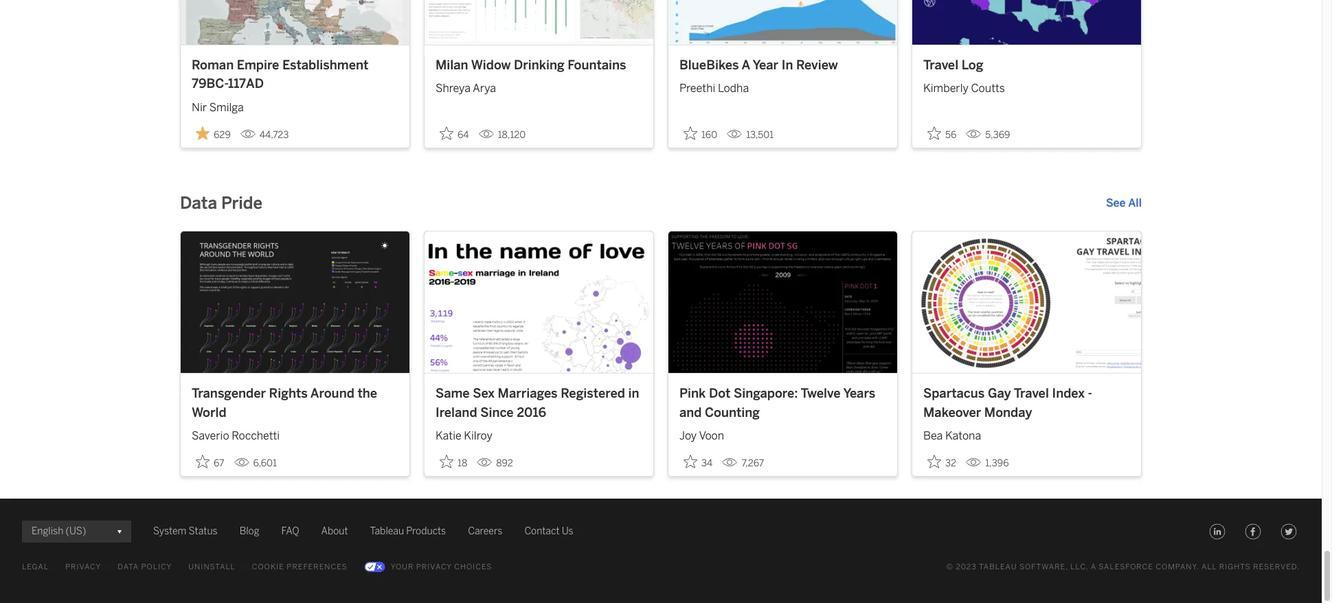 Task type: locate. For each thing, give the bounding box(es) containing it.
1 horizontal spatial rights
[[1220, 563, 1251, 572]]

add favorite button down joy voon
[[680, 451, 717, 474]]

add favorite button down "shreya"
[[436, 122, 473, 145]]

add favorite button containing 34
[[680, 451, 717, 474]]

all
[[1129, 196, 1142, 209], [1202, 563, 1218, 572]]

years
[[844, 386, 876, 402]]

privacy right your
[[416, 563, 452, 572]]

faq link
[[282, 524, 299, 540]]

bluebikes a year in review link
[[680, 56, 887, 75]]

bea katona
[[924, 430, 982, 443]]

5,369
[[986, 129, 1011, 141]]

see
[[1107, 196, 1126, 209]]

13,501
[[747, 129, 774, 141]]

llc,
[[1071, 563, 1089, 572]]

see all
[[1107, 196, 1142, 209]]

shreya arya
[[436, 82, 496, 95]]

transgender rights around the world
[[192, 386, 377, 420]]

workbook thumbnail image for rights
[[181, 231, 410, 373]]

0 horizontal spatial all
[[1129, 196, 1142, 209]]

milan widow drinking fountains link
[[436, 56, 643, 75]]

32
[[946, 458, 957, 470]]

1 horizontal spatial privacy
[[416, 563, 452, 572]]

0 vertical spatial rights
[[269, 386, 308, 402]]

software,
[[1020, 563, 1069, 572]]

add favorite button down saverio
[[192, 451, 229, 474]]

preethi
[[680, 82, 716, 95]]

rocchetti
[[232, 430, 280, 443]]

add favorite button containing 64
[[436, 122, 473, 145]]

voon
[[699, 430, 725, 443]]

data
[[180, 193, 217, 213], [118, 563, 139, 572]]

travel up kimberly
[[924, 58, 959, 73]]

fountains
[[568, 58, 627, 73]]

rights left reserved. in the right of the page
[[1220, 563, 1251, 572]]

saverio rocchetti
[[192, 430, 280, 443]]

1 vertical spatial travel
[[1014, 386, 1049, 402]]

marriages
[[498, 386, 558, 402]]

1 vertical spatial rights
[[1220, 563, 1251, 572]]

privacy link
[[65, 560, 101, 576]]

spartacus gay travel index - makeover monday link
[[924, 385, 1131, 423]]

about link
[[321, 524, 348, 540]]

add favorite button containing 67
[[192, 451, 229, 474]]

see all data pride element
[[1107, 195, 1142, 211]]

spartacus
[[924, 386, 985, 402]]

data inside data pride heading
[[180, 193, 217, 213]]

1 vertical spatial data
[[118, 563, 139, 572]]

lodha
[[718, 82, 749, 95]]

data pride
[[180, 193, 263, 213]]

tableau up your
[[370, 526, 404, 538]]

0 horizontal spatial privacy
[[65, 563, 101, 572]]

privacy down selected language element
[[65, 563, 101, 572]]

0 vertical spatial tableau
[[370, 526, 404, 538]]

your
[[391, 563, 414, 572]]

0 vertical spatial all
[[1129, 196, 1142, 209]]

us
[[562, 526, 574, 538]]

0 horizontal spatial data
[[118, 563, 139, 572]]

index
[[1053, 386, 1085, 402]]

cookie preferences
[[252, 563, 348, 572]]

smilga‬‎
[[209, 101, 244, 114]]

data left policy
[[118, 563, 139, 572]]

Add Favorite button
[[436, 122, 473, 145], [924, 122, 961, 145], [192, 451, 229, 474], [680, 451, 717, 474]]

data left pride at the left top of the page
[[180, 193, 217, 213]]

year
[[753, 58, 779, 73]]

same sex marriages registered in ireland since 2016 link
[[436, 385, 643, 423]]

0 vertical spatial data
[[180, 193, 217, 213]]

system status
[[153, 526, 218, 538]]

travel log
[[924, 58, 984, 73]]

tableau right 2023 on the bottom of the page
[[979, 563, 1018, 572]]

roman empire establishment 79bc-117ad
[[192, 58, 369, 92]]

all right see
[[1129, 196, 1142, 209]]

0 horizontal spatial rights
[[269, 386, 308, 402]]

coutts
[[972, 82, 1005, 95]]

79bc-
[[192, 76, 228, 92]]

the
[[358, 386, 377, 402]]

establishment
[[282, 58, 369, 73]]

0 vertical spatial travel
[[924, 58, 959, 73]]

1 horizontal spatial travel
[[1014, 386, 1049, 402]]

add favorite button containing 56
[[924, 122, 961, 145]]

workbook thumbnail image for dot
[[669, 231, 898, 373]]

1 horizontal spatial all
[[1202, 563, 1218, 572]]

rights up saverio rocchetti link
[[269, 386, 308, 402]]

tableau
[[370, 526, 404, 538], [979, 563, 1018, 572]]

about
[[321, 526, 348, 538]]

117ad
[[228, 76, 264, 92]]

uninstall
[[188, 563, 236, 572]]

workbook thumbnail image
[[181, 0, 410, 44], [425, 0, 654, 44], [669, 0, 898, 44], [913, 0, 1142, 44], [181, 231, 410, 373], [425, 231, 654, 373], [669, 231, 898, 373], [913, 231, 1142, 373]]

892
[[496, 458, 513, 470]]

cookie preferences button
[[252, 560, 348, 576]]

twelve
[[801, 386, 841, 402]]

bea
[[924, 430, 943, 443]]

kimberly coutts link
[[924, 75, 1131, 97]]

kilroy
[[464, 430, 493, 443]]

data policy link
[[118, 560, 172, 576]]

7,267
[[742, 458, 764, 470]]

data policy
[[118, 563, 172, 572]]

in
[[782, 58, 793, 73]]

all right company.
[[1202, 563, 1218, 572]]

around
[[311, 386, 355, 402]]

add favorite button down kimberly
[[924, 122, 961, 145]]

travel log link
[[924, 56, 1131, 75]]

all inside the see all data pride element
[[1129, 196, 1142, 209]]

travel
[[924, 58, 959, 73], [1014, 386, 1049, 402]]

tableau products link
[[370, 524, 446, 540]]

1 horizontal spatial data
[[180, 193, 217, 213]]

data inside data policy link
[[118, 563, 139, 572]]

Add Favorite button
[[680, 122, 722, 145]]

travel up monday
[[1014, 386, 1049, 402]]

Add Favorite button
[[924, 451, 961, 474]]

1 vertical spatial tableau
[[979, 563, 1018, 572]]

system
[[153, 526, 187, 538]]

tableau products
[[370, 526, 446, 538]]

contact
[[525, 526, 560, 538]]

‫nir
[[192, 101, 207, 114]]

a
[[742, 58, 750, 73]]

18,120 views element
[[473, 124, 531, 146]]

1 horizontal spatial tableau
[[979, 563, 1018, 572]]

add favorite button for transgender rights around the world
[[192, 451, 229, 474]]

1 vertical spatial all
[[1202, 563, 1218, 572]]

and
[[680, 405, 702, 420]]

64
[[458, 129, 469, 141]]

0 horizontal spatial travel
[[924, 58, 959, 73]]

892 views element
[[472, 452, 519, 475]]

data for data policy
[[118, 563, 139, 572]]

add favorite button for travel log
[[924, 122, 961, 145]]

Remove Favorite button
[[192, 122, 235, 145]]

travel inside spartacus gay travel index - makeover monday
[[1014, 386, 1049, 402]]

katie
[[436, 430, 462, 443]]



Task type: describe. For each thing, give the bounding box(es) containing it.
same
[[436, 386, 470, 402]]

your privacy choices link
[[364, 560, 492, 576]]

katona
[[946, 430, 982, 443]]

data for data pride
[[180, 193, 217, 213]]

transgender
[[192, 386, 266, 402]]

preethi lodha link
[[680, 75, 887, 97]]

ireland
[[436, 405, 477, 420]]

saverio
[[192, 430, 229, 443]]

blog
[[240, 526, 260, 538]]

7,267 views element
[[717, 452, 770, 475]]

your privacy choices
[[391, 563, 492, 572]]

44,723 views element
[[235, 124, 294, 146]]

blog link
[[240, 524, 260, 540]]

review
[[797, 58, 838, 73]]

kimberly
[[924, 82, 969, 95]]

13,501 views element
[[722, 124, 780, 146]]

saverio rocchetti link
[[192, 423, 399, 445]]

contact us
[[525, 526, 574, 538]]

spartacus gay travel index - makeover monday
[[924, 386, 1093, 420]]

arya
[[473, 82, 496, 95]]

world
[[192, 405, 227, 420]]

-
[[1088, 386, 1093, 402]]

Add Favorite button
[[436, 451, 472, 474]]

careers
[[468, 526, 503, 538]]

1,396 views element
[[961, 452, 1015, 475]]

shreya
[[436, 82, 471, 95]]

counting
[[705, 405, 760, 420]]

reserved.
[[1254, 563, 1300, 572]]

2016
[[517, 405, 546, 420]]

add favorite button for milan widow drinking fountains
[[436, 122, 473, 145]]

policy
[[141, 563, 172, 572]]

629
[[214, 129, 231, 141]]

rights inside the transgender rights around the world
[[269, 386, 308, 402]]

a
[[1091, 563, 1097, 572]]

since
[[481, 405, 514, 420]]

6,601 views element
[[229, 452, 282, 475]]

system status link
[[153, 524, 218, 540]]

same sex marriages registered in ireland since 2016
[[436, 386, 640, 420]]

44,723
[[260, 129, 289, 141]]

log
[[962, 58, 984, 73]]

1 privacy from the left
[[65, 563, 101, 572]]

selected language element
[[32, 521, 122, 543]]

5,369 views element
[[961, 124, 1016, 146]]

joy
[[680, 430, 697, 443]]

workbook thumbnail image for empire
[[181, 0, 410, 44]]

english (us)
[[32, 526, 86, 538]]

english
[[32, 526, 63, 538]]

67
[[214, 458, 224, 470]]

singapore:
[[734, 386, 798, 402]]

©
[[947, 563, 954, 572]]

choices
[[454, 563, 492, 572]]

salesforce
[[1099, 563, 1154, 572]]

roman
[[192, 58, 234, 73]]

sex
[[473, 386, 495, 402]]

2023
[[956, 563, 977, 572]]

‫nir smilga‬‎
[[192, 101, 244, 114]]

preethi lodha
[[680, 82, 749, 95]]

preferences
[[287, 563, 348, 572]]

workbook thumbnail image for sex
[[425, 231, 654, 373]]

gay
[[988, 386, 1012, 402]]

bluebikes a year in review
[[680, 58, 838, 73]]

workbook thumbnail image for a
[[669, 0, 898, 44]]

transgender rights around the world link
[[192, 385, 399, 423]]

© 2023 tableau software, llc, a salesforce company. all rights reserved.
[[947, 563, 1300, 572]]

data pride heading
[[180, 192, 263, 214]]

see all link
[[1107, 195, 1142, 211]]

registered
[[561, 386, 625, 402]]

products
[[406, 526, 446, 538]]

workbook thumbnail image for widow
[[425, 0, 654, 44]]

add favorite button for pink dot singapore: twelve years and counting
[[680, 451, 717, 474]]

0 horizontal spatial tableau
[[370, 526, 404, 538]]

monday
[[985, 405, 1033, 420]]

workbook thumbnail image for log
[[913, 0, 1142, 44]]

legal link
[[22, 560, 49, 576]]

160
[[702, 129, 718, 141]]

status
[[189, 526, 218, 538]]

legal
[[22, 563, 49, 572]]

cookie
[[252, 563, 284, 572]]

workbook thumbnail image for gay
[[913, 231, 1142, 373]]

pink dot singapore: twelve years and counting link
[[680, 385, 887, 423]]

pink dot singapore: twelve years and counting
[[680, 386, 876, 420]]

in
[[629, 386, 640, 402]]

2 privacy from the left
[[416, 563, 452, 572]]

makeover
[[924, 405, 982, 420]]

empire
[[237, 58, 279, 73]]

pride
[[221, 193, 263, 213]]

roman empire establishment 79bc-117ad link
[[192, 56, 399, 94]]

company.
[[1156, 563, 1200, 572]]

56
[[946, 129, 957, 141]]

katie kilroy
[[436, 430, 493, 443]]

shreya arya link
[[436, 75, 643, 97]]

6,601
[[253, 458, 277, 470]]

milan
[[436, 58, 468, 73]]

uninstall link
[[188, 560, 236, 576]]



Task type: vqa. For each thing, say whether or not it's contained in the screenshot.
Show related to 81,020,513
no



